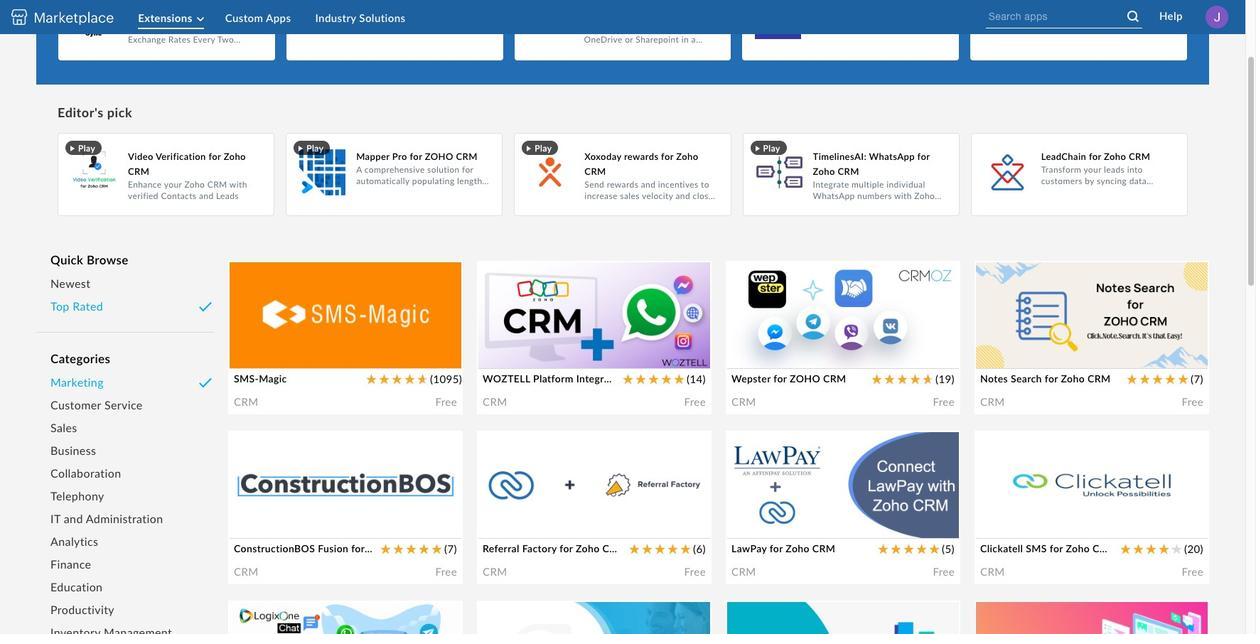 Task type: vqa. For each thing, say whether or not it's contained in the screenshot.
ENGAGE
yes



Task type: describe. For each thing, give the bounding box(es) containing it.
constructionbos for constructionbos fusion for zoho crm
[[234, 543, 315, 555]]

white image
[[1125, 9, 1142, 26]]

with inside video verification for zoho crm enhance your zoho crm with verified contacts and leads
[[230, 179, 247, 190]]

crm inside leadchain for zoho crm transform your leads into customers by syncing data automatically
[[1129, 151, 1151, 162]]

newest link
[[50, 272, 200, 295]]

facebook,
[[583, 356, 632, 369]]

deals inside business text messaging to close deals faster and provide better service
[[812, 19, 833, 30]]

analytics
[[50, 535, 98, 548]]

bulk
[[1066, 509, 1087, 522]]

your up the "or" in the top of the page
[[608, 23, 626, 33]]

automatically
[[128, 23, 183, 33]]

chat
[[305, 614, 336, 631]]

deals inside xoxoday rewards for zoho crm send rewards and incentives to increase sales velocity and close more deals
[[608, 202, 628, 213]]

crm inside clickatell sms for zoho crm ★ ★ ★ ★ ★ (20)
[[1093, 543, 1116, 555]]

crm inside search for notes in zoho crm by contents and title
[[1110, 339, 1135, 352]]

lengthy
[[457, 176, 487, 186]]

sms inside send single and bulk sms messages with predefined sms templates
[[1043, 526, 1065, 539]]

custom apps
[[225, 11, 291, 24]]

1 horizontal spatial currency
[[207, 23, 243, 33]]

crm inside xoxoday rewards for zoho crm send rewards and incentives to increase sales velocity and close more deals
[[585, 166, 606, 177]]

wepster for wepster for zoho crm
[[732, 373, 771, 385]]

video verification for zoho crm enhance your zoho crm with verified contacts and leads
[[128, 151, 247, 201]]

using
[[414, 187, 435, 198]]

0 vertical spatial exchange
[[170, 0, 211, 6]]

zoho inside mapper pro for zoho crm a comprehensive solution for automatically populating lengthy address fields using google maps
[[425, 151, 454, 162]]

crm inside easy instant messaging for zoho crm free
[[899, 339, 924, 352]]

0 horizontal spatial sync
[[185, 23, 204, 33]]

referral for referral program software with zoho app. get more referrals!
[[488, 509, 527, 522]]

1 vertical spatial (1095)
[[430, 373, 462, 385]]

fingertips
[[356, 31, 394, 41]]

clicksend
[[986, 614, 1050, 631]]

0 horizontal spatial exchange
[[128, 34, 166, 45]]

send inside send single and bulk sms messages with predefined sms templates
[[986, 509, 1011, 522]]

in inside search for notes in zoho crm by contents and title
[[1070, 339, 1079, 352]]

contents
[[1152, 339, 1195, 352]]

marketing
[[50, 375, 104, 389]]

easy
[[737, 339, 760, 352]]

into
[[1127, 164, 1143, 175]]

and right "facebook,"
[[635, 356, 653, 369]]

browse
[[87, 252, 128, 267]]

1 vertical spatial (19)
[[936, 373, 955, 385]]

rate
[[214, 0, 233, 6]]

multichannel
[[240, 356, 304, 369]]

maps
[[356, 198, 378, 209]]

rates
[[168, 34, 191, 45]]

sales link
[[50, 417, 200, 439]]

better
[[911, 19, 935, 30]]

business text messaging to close deals faster and provide better service
[[812, 8, 943, 41]]

faster
[[835, 19, 858, 30]]

(5)
[[942, 543, 955, 555]]

zoho inside timelinesai: whatsapp for zoho crm
[[813, 166, 835, 177]]

crm inside mapper pro for zoho crm a comprehensive solution for automatically populating lengthy address fields using google maps
[[456, 151, 478, 162]]

and inside it and administration link
[[64, 512, 83, 525]]

qualtrics
[[1089, 19, 1125, 30]]

zoho inside xoxoday rewards for zoho crm send rewards and incentives to increase sales velocity and close more deals
[[676, 151, 699, 162]]

for inside clickatell sms for zoho crm ★ ★ ★ ★ ★ (20)
[[1050, 543, 1063, 555]]

extensions
[[138, 11, 192, 24]]

play for video
[[78, 143, 95, 154]]

templates
[[1068, 526, 1117, 539]]

wepster for wepster for zoho crm crm
[[737, 274, 792, 292]]

address
[[356, 187, 387, 198]]

0 vertical spatial rewards
[[624, 151, 659, 162]]

store your files on microsoft onedrive or sharepoint in a structure based on your crm modules and records.
[[584, 23, 702, 68]]

with inside integrate and automate whatsapp business platform, facebook, and instagram with marketing and sales inside zoho crm.
[[540, 373, 562, 386]]

collaboration link
[[50, 462, 200, 485]]

send inside xoxoday rewards for zoho crm send rewards and incentives to increase sales velocity and close more deals
[[585, 179, 604, 190]]

by up surveys
[[1155, 8, 1165, 18]]

by inside search for notes in zoho crm by contents and title
[[1138, 339, 1149, 352]]

wepster for zoho crm
[[732, 373, 846, 385]]

xoxoday
[[585, 151, 622, 162]]

industry solutions link
[[315, 9, 427, 28]]

crm inside currency exchange rate sync for zoho crm automatically sync currency exchange rates every two hours!
[[168, 9, 189, 21]]

2 vertical spatial search
[[1011, 373, 1042, 385]]

automatically inside leadchain for zoho crm transform your leads into customers by syncing data automatically
[[1041, 187, 1095, 198]]

integration for woztell platform integration for zoho crm
[[576, 373, 628, 385]]

1 vertical spatial (14)
[[687, 373, 706, 385]]

a
[[356, 164, 362, 175]]

enhance
[[1040, 31, 1074, 41]]

it and administration link
[[50, 508, 200, 530]]

every
[[193, 34, 215, 45]]

for inside easy instant messaging for zoho crm free
[[854, 339, 868, 352]]

leads
[[1104, 164, 1125, 175]]

1 vertical spatial lawpay
[[862, 509, 900, 522]]

by inside leadchain for zoho crm transform your leads into customers by syncing data automatically
[[1085, 176, 1095, 186]]

zoho inside referral factory for zoho crm ★ ★ ★ ★ ★ (6)
[[576, 543, 600, 555]]

surveys
[[1128, 19, 1158, 30]]

engage inside better engage with your audience using multichannel messaging
[[274, 339, 309, 352]]

integrate for woztell
[[488, 339, 533, 352]]

★ ★ ★ (7)
[[1012, 317, 1063, 330]]

engage with your customers by distributing qualtrics surveys to enhance customer satisfaction by analyzing customer feedback.
[[1040, 8, 1174, 53]]

0 vertical spatial currency
[[128, 0, 167, 6]]

instant
[[763, 339, 797, 352]]

messaging for instant
[[800, 339, 851, 352]]

zoho inside leadchain for zoho crm transform your leads into customers by syncing data automatically
[[1104, 151, 1127, 162]]

sales inside integrate and automate whatsapp business platform, facebook, and instagram with marketing and sales inside zoho crm.
[[638, 373, 662, 386]]

0 vertical spatial notes search for zoho crm
[[986, 274, 1169, 292]]

1 vertical spatial (6)
[[693, 543, 706, 555]]

★ ★ ★ ★ ★ (5)
[[878, 543, 955, 555]]

0 vertical spatial (19)
[[801, 317, 821, 330]]

editor's
[[58, 105, 104, 120]]

get
[[488, 526, 506, 539]]

transform
[[1041, 164, 1082, 175]]

project
[[402, 509, 437, 522]]

lawpay for zoho crm crm
[[737, 444, 883, 479]]

constructionbos fusion for zoho crm crm
[[240, 444, 496, 479]]

sms for clicksend
[[1054, 614, 1084, 631]]

woztell platform integration for zoho crm crm
[[488, 274, 787, 309]]

productivity
[[50, 603, 114, 616]]

rated
[[73, 299, 103, 313]]

to inside engage with your customers by distributing qualtrics surveys to enhance customer satisfaction by analyzing customer feedback.
[[1160, 19, 1169, 30]]

hours!
[[128, 46, 155, 56]]

satisfaction
[[1116, 31, 1162, 41]]

populating
[[412, 176, 455, 186]]

velocity
[[642, 191, 673, 201]]

with inside "referral program software with zoho app. get more referrals!"
[[621, 509, 642, 522]]

collaboration
[[50, 466, 121, 480]]

1 horizontal spatial (20)
[[1185, 543, 1204, 555]]

telephony link
[[50, 485, 200, 508]]

mapper
[[356, 151, 390, 162]]

for inside constructionbos fusion for zoho crm crm
[[404, 444, 422, 461]]

0 horizontal spatial (1095)
[[304, 317, 336, 330]]

zoho inside easy instant messaging for zoho crm free
[[871, 339, 896, 352]]

platform for woztell platform integration for zoho crm
[[533, 373, 574, 385]]

leads
[[216, 191, 239, 201]]

★ ★ ★
[[252, 317, 289, 330]]

help link
[[1156, 6, 1187, 25]]

by right sync
[[594, 614, 610, 631]]

sync
[[553, 614, 590, 631]]

crm inside timelinesai: whatsapp for zoho crm
[[838, 166, 859, 177]]

messaging
[[307, 356, 359, 369]]

sales
[[50, 421, 77, 434]]

0 vertical spatial notes
[[986, 274, 1025, 292]]

0 vertical spatial (6)
[[552, 487, 565, 500]]

comprehensive
[[365, 164, 425, 175]]

pick
[[107, 105, 132, 120]]

connect
[[737, 509, 779, 522]]

onedrive
[[584, 34, 623, 45]]

provider
[[263, 526, 305, 539]]

1 vertical spatial ★ ★ ★ ★ ★ (14)
[[623, 373, 706, 385]]

0 vertical spatial search
[[1029, 274, 1072, 292]]

for inside currency exchange rate sync for zoho crm automatically sync currency exchange rates every two hours!
[[128, 9, 140, 21]]

your inside leadchain for zoho crm transform your leads into customers by syncing data automatically
[[1084, 164, 1102, 175]]

solution
[[427, 164, 460, 175]]

editor's pick
[[58, 105, 132, 120]]

with inside integrate with your construction project lead provider
[[287, 509, 309, 522]]

app.
[[674, 509, 695, 522]]

1 vertical spatial customer
[[1080, 42, 1117, 53]]

0 horizontal spatial ★ ★ ★ ★ ★ (7)
[[240, 487, 316, 500]]

your down sharepoint
[[661, 46, 679, 56]]

1 vertical spatial notes
[[980, 373, 1008, 385]]

automatically inside mapper pro for zoho crm a comprehensive solution for automatically populating lengthy address fields using google maps
[[356, 176, 410, 186]]

play for mapper
[[307, 143, 324, 154]]

precision
[[356, 8, 393, 18]]

by down help
[[1164, 31, 1174, 41]]

categories
[[50, 351, 110, 366]]

mapper pro for zoho crm a comprehensive solution for automatically populating lengthy address fields using google maps
[[356, 151, 487, 209]]

0 horizontal spatial (20)
[[1050, 487, 1069, 500]]

0 vertical spatial on
[[647, 23, 657, 33]]

lawpay for zoho crm
[[732, 543, 836, 555]]

data inside leadchain for zoho crm transform your leads into customers by syncing data automatically
[[1130, 176, 1147, 186]]

ultra
[[737, 614, 770, 631]]

free inside easy instant messaging for zoho crm free
[[927, 394, 949, 407]]

lead
[[240, 526, 260, 539]]

factory
[[522, 543, 557, 555]]

zoho inside "referral program software with zoho app. get more referrals!"
[[645, 509, 671, 522]]

marketing link
[[50, 371, 200, 394]]

quick browse
[[50, 252, 128, 267]]

enhance
[[128, 179, 162, 190]]

lawpay for lawpay for zoho crm crm
[[737, 444, 787, 461]]

woztell for woztell platform integration for zoho crm crm
[[488, 274, 556, 292]]

★ ★ ★ ★ ★ (7) for by
[[1127, 373, 1204, 385]]

integration for woztell platform integration for zoho crm crm
[[619, 274, 691, 292]]



Task type: locate. For each thing, give the bounding box(es) containing it.
2 vertical spatial ★ ★ ★ ★ ★ (7)
[[380, 543, 457, 555]]

zoho
[[425, 151, 454, 162], [819, 274, 862, 292], [790, 373, 821, 385]]

to inside business text messaging to close deals faster and provide better service
[[912, 8, 920, 18]]

sms inside clickatell sms for zoho crm ★ ★ ★ ★ ★ (20)
[[1026, 543, 1047, 555]]

search down "title"
[[1011, 373, 1042, 385]]

lawpay for lawpay for zoho crm
[[732, 543, 767, 555]]

whatsapp up "facebook,"
[[607, 339, 659, 352]]

3 play from the left
[[535, 143, 552, 154]]

★ ★ ★ ★ ★ (7) down contents
[[1127, 373, 1204, 385]]

productivity link
[[50, 599, 200, 621]]

inside
[[665, 373, 694, 386]]

0 vertical spatial (20)
[[1050, 487, 1069, 500]]

1 horizontal spatial business
[[488, 356, 531, 369]]

engage
[[1040, 8, 1069, 18], [274, 339, 309, 352]]

★ ★ ★ ★ ★ (14) up 'platform,'
[[488, 317, 572, 330]]

engage up multichannel
[[274, 339, 309, 352]]

0 horizontal spatial currency
[[128, 0, 167, 6]]

1 horizontal spatial (14)
[[687, 373, 706, 385]]

lawpay up ★ ★ ★ ★ ★ (5)
[[862, 509, 900, 522]]

referral inside referral factory for zoho crm ★ ★ ★ ★ ★ (6)
[[483, 543, 520, 555]]

lawpay inside the lawpay for zoho crm crm
[[737, 444, 787, 461]]

0 vertical spatial close
[[923, 8, 943, 18]]

on up records.
[[649, 46, 659, 56]]

sales left "velocity"
[[620, 191, 640, 201]]

intelligence
[[391, 19, 437, 30]]

crm inside referral factory for zoho crm ★ ★ ★ ★ ★ (6)
[[603, 543, 626, 555]]

better engage with your audience using multichannel messaging
[[240, 339, 438, 369]]

(1095) down using on the bottom of page
[[430, 373, 462, 385]]

2 vertical spatial zoho
[[790, 373, 821, 385]]

deals up the service
[[812, 19, 833, 30]]

100
[[523, 614, 549, 631]]

your inside engage with your customers by distributing qualtrics surveys to enhance customer satisfaction by analyzing customer feedback.
[[1091, 8, 1109, 18]]

with down the lawpay for zoho crm crm
[[838, 509, 859, 522]]

1 vertical spatial more
[[509, 526, 535, 539]]

zoho inside woztell platform integration for zoho crm crm
[[717, 274, 750, 292]]

1 vertical spatial constructionbos
[[234, 543, 315, 555]]

1 vertical spatial wepster
[[732, 373, 771, 385]]

with up leads in the top of the page
[[230, 179, 247, 190]]

your inside precision data pairing with location intelligence at your fingertips
[[449, 19, 467, 30]]

commercient
[[614, 614, 701, 631]]

search inside search for notes in zoho crm by contents and title
[[986, 339, 1019, 352]]

0 horizontal spatial (14)
[[552, 317, 572, 330]]

more inside xoxoday rewards for zoho crm send rewards and incentives to increase sales velocity and close more deals
[[585, 202, 605, 213]]

two
[[217, 34, 234, 45]]

2 horizontal spatial ★ ★ ★ ★ ★ (7)
[[1127, 373, 1204, 385]]

integrate for constructionbos
[[240, 509, 284, 522]]

messaging inside business text messaging to close deals faster and provide better service
[[868, 8, 909, 18]]

instagram
[[488, 373, 537, 386]]

0 vertical spatial sales
[[620, 191, 640, 201]]

rewards right xoxoday
[[624, 151, 659, 162]]

platform,
[[534, 356, 580, 369]]

and left "title"
[[986, 356, 1004, 369]]

(20) up "bulk"
[[1050, 487, 1069, 500]]

1 vertical spatial engage
[[274, 339, 309, 352]]

1 vertical spatial to
[[1160, 19, 1169, 30]]

notes search for zoho crm up ★ ★ ★ (7)
[[986, 274, 1169, 292]]

by left syncing
[[1085, 176, 1095, 186]]

and inside send single and bulk sms messages with predefined sms templates
[[1045, 509, 1063, 522]]

woztell for woztell platform integration for zoho crm
[[483, 373, 531, 385]]

business for business text messaging to close deals faster and provide better service
[[812, 8, 847, 18]]

in inside store your files on microsoft onedrive or sharepoint in a structure based on your crm modules and records.
[[682, 34, 689, 45]]

zoho inside currency exchange rate sync for zoho crm automatically sync currency exchange rates every two hours!
[[143, 9, 165, 21]]

and down "facebook,"
[[617, 373, 635, 386]]

for inside xoxoday rewards for zoho crm send rewards and incentives to increase sales velocity and close more deals
[[661, 151, 674, 162]]

0 horizontal spatial ★ ★ ★ ★ ★ (14)
[[488, 317, 572, 330]]

crm
[[168, 9, 189, 21], [682, 46, 702, 56], [456, 151, 478, 162], [1129, 151, 1151, 162], [128, 166, 150, 177], [585, 166, 606, 177], [838, 166, 859, 177], [207, 179, 227, 190], [754, 274, 787, 292], [866, 274, 898, 292], [1136, 274, 1169, 292], [240, 296, 264, 309], [488, 296, 513, 309], [737, 296, 762, 309], [899, 339, 924, 352], [1110, 339, 1135, 352], [673, 373, 697, 385], [823, 373, 846, 385], [1088, 373, 1111, 385], [234, 395, 258, 408], [483, 395, 507, 408], [732, 395, 756, 408], [980, 395, 1005, 408], [463, 444, 496, 461], [850, 444, 883, 461], [240, 466, 264, 479], [488, 466, 513, 479], [737, 466, 762, 479], [810, 509, 835, 522], [394, 543, 417, 555], [603, 543, 626, 555], [813, 543, 836, 555], [1093, 543, 1116, 555], [234, 565, 258, 578], [483, 565, 507, 578], [732, 565, 756, 578], [980, 565, 1005, 578], [399, 614, 432, 631], [764, 614, 797, 631], [880, 614, 913, 631], [1147, 614, 1180, 631]]

1 horizontal spatial send
[[986, 509, 1011, 522]]

★ ★ ★ ★ ★ (7) for provider
[[380, 543, 457, 555]]

integrate up instagram
[[488, 339, 533, 352]]

Search apps search field
[[986, 6, 1125, 27]]

currency
[[128, 0, 167, 6], [207, 23, 243, 33]]

referral up get
[[488, 509, 527, 522]]

sms-
[[234, 373, 259, 385]]

whatsapp inside timelinesai: whatsapp for zoho crm
[[869, 151, 915, 162]]

0 vertical spatial business
[[812, 8, 847, 18]]

waba
[[773, 614, 816, 631]]

close inside business text messaging to close deals faster and provide better service
[[923, 8, 943, 18]]

send up predefined on the bottom right of page
[[986, 509, 1011, 522]]

1 horizontal spatial more
[[585, 202, 605, 213]]

contacts
[[161, 191, 197, 201]]

1 horizontal spatial ★ ★ ★ ★ ★ (14)
[[623, 373, 706, 385]]

sage 100 sync by commercient for zoho crm
[[488, 614, 797, 631]]

engage up distributing
[[1040, 8, 1069, 18]]

0 vertical spatial automatically
[[356, 176, 410, 186]]

1 vertical spatial exchange
[[128, 34, 166, 45]]

business up instagram
[[488, 356, 531, 369]]

data up intelligence
[[395, 8, 412, 18]]

referral inside "referral program software with zoho app. get more referrals!"
[[488, 509, 527, 522]]

play left xoxoday
[[535, 143, 552, 154]]

0 vertical spatial sms
[[1043, 526, 1065, 539]]

1 vertical spatial ★ ★ ★ ★ ★ (7)
[[240, 487, 316, 500]]

fusion inside constructionbos fusion for zoho crm crm
[[357, 444, 400, 461]]

your left leads in the top right of the page
[[1084, 164, 1102, 175]]

0 vertical spatial integrate
[[488, 339, 533, 352]]

constructionbos inside constructionbos fusion for zoho crm crm
[[240, 444, 353, 461]]

and inside store your files on microsoft onedrive or sharepoint in a structure based on your crm modules and records.
[[620, 57, 635, 68]]

1 vertical spatial on
[[649, 46, 659, 56]]

your inside video verification for zoho crm enhance your zoho crm with verified contacts and leads
[[164, 179, 182, 190]]

whatsapp inside integrate and automate whatsapp business platform, facebook, and instagram with marketing and sales inside zoho crm.
[[607, 339, 659, 352]]

woztell platform integration for zoho crm
[[483, 373, 697, 385]]

with inside precision data pairing with location intelligence at your fingertips
[[445, 8, 462, 18]]

marketing
[[565, 373, 614, 386]]

analyzing
[[1040, 42, 1078, 53]]

pro
[[392, 151, 407, 162]]

business link
[[50, 439, 200, 462]]

customers inside engage with your customers by distributing qualtrics surveys to enhance customer satisfaction by analyzing customer feedback.
[[1112, 8, 1153, 18]]

★ ★ ★ ★
[[737, 317, 787, 330], [366, 373, 416, 385], [872, 373, 921, 385], [488, 487, 538, 500], [750, 487, 799, 500]]

2 horizontal spatial business
[[812, 8, 847, 18]]

and inside business text messaging to close deals faster and provide better service
[[861, 19, 876, 30]]

zoho inside constructionbos fusion for zoho crm crm
[[426, 444, 459, 461]]

with up messaging
[[312, 339, 334, 352]]

and down based
[[620, 57, 635, 68]]

send up increase
[[585, 179, 604, 190]]

incentives
[[658, 179, 699, 190]]

messaging
[[868, 8, 909, 18], [800, 339, 851, 352]]

constructionbos for constructionbos fusion for zoho crm crm
[[240, 444, 353, 461]]

increase
[[585, 191, 618, 201]]

on up sharepoint
[[647, 23, 657, 33]]

with inside better engage with your audience using multichannel messaging
[[312, 339, 334, 352]]

and down text
[[861, 19, 876, 30]]

1 vertical spatial (20)
[[1185, 543, 1204, 555]]

2 play from the left
[[307, 143, 324, 154]]

automate
[[557, 339, 604, 352]]

and inside video verification for zoho crm enhance your zoho crm with verified contacts and leads
[[199, 191, 214, 201]]

(1095) up better engage with your audience using multichannel messaging
[[304, 317, 336, 330]]

1 vertical spatial integrate
[[240, 509, 284, 522]]

sales left 'inside'
[[638, 373, 662, 386]]

and down the incentives
[[676, 191, 690, 201]]

finance
[[50, 557, 91, 571]]

top rated link
[[50, 295, 200, 318]]

for inside woztell platform integration for zoho crm crm
[[695, 274, 713, 292]]

1 vertical spatial zoho
[[819, 274, 862, 292]]

for inside referral factory for zoho crm ★ ★ ★ ★ ★ (6)
[[560, 543, 573, 555]]

xoxoday rewards for zoho crm send rewards and incentives to increase sales velocity and close more deals
[[585, 151, 713, 213]]

currency up two
[[207, 23, 243, 33]]

wepster up instant at right bottom
[[737, 274, 792, 292]]

1 horizontal spatial integrate
[[488, 339, 533, 352]]

by left contents
[[1138, 339, 1149, 352]]

more down increase
[[585, 202, 605, 213]]

for inside video verification for zoho crm enhance your zoho crm with verified contacts and leads
[[209, 151, 221, 162]]

referral for referral factory for zoho crm ★ ★ ★ ★ ★ (6)
[[483, 543, 520, 555]]

2 vertical spatial lawpay
[[732, 543, 767, 555]]

free
[[430, 394, 451, 407], [679, 394, 700, 407], [927, 394, 949, 407], [1176, 394, 1198, 407], [436, 395, 457, 408], [684, 395, 706, 408], [933, 395, 955, 408], [1182, 395, 1204, 408], [430, 564, 451, 577], [679, 564, 700, 577], [927, 564, 949, 577], [1176, 564, 1198, 577], [436, 565, 457, 578], [684, 565, 706, 578], [933, 565, 955, 578], [1182, 565, 1204, 578]]

with up provider
[[287, 509, 309, 522]]

(6) up "program"
[[552, 487, 565, 500]]

notes
[[986, 274, 1025, 292], [980, 373, 1008, 385]]

4 play from the left
[[763, 143, 781, 154]]

1 vertical spatial customers
[[1041, 176, 1083, 186]]

1 horizontal spatial close
[[923, 8, 943, 18]]

play left "timelinesai:"
[[763, 143, 781, 154]]

zoho inside clickatell sms for zoho crm ★ ★ ★ ★ ★ (20)
[[1066, 543, 1090, 555]]

telephony
[[50, 489, 104, 503]]

0 horizontal spatial automatically
[[356, 176, 410, 186]]

zoho inside wepster for zoho crm crm
[[819, 274, 862, 292]]

search up "title"
[[986, 339, 1019, 352]]

more
[[585, 202, 605, 213], [509, 526, 535, 539]]

0 horizontal spatial engage
[[274, 339, 309, 352]]

and inside search for notes in zoho crm by contents and title
[[986, 356, 1004, 369]]

connect zoho crm with lawpay
[[737, 509, 900, 522]]

(19)
[[801, 317, 821, 330], [936, 373, 955, 385]]

wepster down easy
[[732, 373, 771, 385]]

messaging up provide
[[868, 8, 909, 18]]

to up better
[[912, 8, 920, 18]]

0 horizontal spatial more
[[509, 526, 535, 539]]

engage inside engage with your customers by distributing qualtrics surveys to enhance customer satisfaction by analyzing customer feedback.
[[1040, 8, 1069, 18]]

for inside wepster for zoho crm crm
[[796, 274, 815, 292]]

newest
[[50, 277, 91, 290]]

data inside precision data pairing with location intelligence at your fingertips
[[395, 8, 412, 18]]

extensions link
[[138, 11, 204, 25]]

1 horizontal spatial in
[[1070, 339, 1079, 352]]

0 vertical spatial sync
[[236, 0, 256, 6]]

platform inside woztell platform integration for zoho crm crm
[[559, 274, 615, 292]]

with up distributing
[[1071, 8, 1089, 18]]

business up faster
[[812, 8, 847, 18]]

sales inside xoxoday rewards for zoho crm send rewards and incentives to increase sales velocity and close more deals
[[620, 191, 640, 201]]

zoho inside search for notes in zoho crm by contents and title
[[1082, 339, 1107, 352]]

zoho inside the lawpay for zoho crm crm
[[813, 444, 846, 461]]

platform for woztell platform integration for zoho crm crm
[[559, 274, 615, 292]]

customers inside leadchain for zoho crm transform your leads into customers by syncing data automatically
[[1041, 176, 1083, 186]]

play for xoxoday
[[535, 143, 552, 154]]

and right it
[[64, 512, 83, 525]]

send
[[585, 179, 604, 190], [986, 509, 1011, 522]]

referral down get
[[483, 543, 520, 555]]

sms right clicksend
[[1054, 614, 1084, 631]]

1 vertical spatial referral
[[483, 543, 520, 555]]

google
[[437, 187, 466, 198]]

automatically down 'transform'
[[1041, 187, 1095, 198]]

1 vertical spatial deals
[[608, 202, 628, 213]]

service
[[812, 31, 840, 41]]

in right notes at the right of the page
[[1070, 339, 1079, 352]]

business inside business text messaging to close deals faster and provide better service
[[812, 8, 847, 18]]

referral program software with zoho app. get more referrals!
[[488, 509, 695, 539]]

at
[[439, 19, 447, 30]]

a
[[691, 34, 696, 45]]

with up at
[[445, 8, 462, 18]]

your up qualtrics
[[1091, 8, 1109, 18]]

2 vertical spatial business
[[50, 444, 96, 457]]

customer
[[50, 398, 101, 412]]

0 vertical spatial wepster
[[737, 274, 792, 292]]

1 horizontal spatial (1095)
[[430, 373, 462, 385]]

1 vertical spatial search
[[986, 339, 1019, 352]]

logixone chat for zoho crm
[[240, 614, 432, 631]]

0 vertical spatial fusion
[[357, 444, 400, 461]]

1 horizontal spatial customers
[[1112, 8, 1153, 18]]

sync up custom
[[236, 0, 256, 6]]

woztell
[[488, 274, 556, 292], [483, 373, 531, 385]]

magic
[[259, 373, 287, 385]]

close inside xoxoday rewards for zoho crm send rewards and incentives to increase sales velocity and close more deals
[[693, 191, 713, 201]]

1 vertical spatial sales
[[638, 373, 662, 386]]

and left leads in the top of the page
[[199, 191, 214, 201]]

business inside business 'link'
[[50, 444, 96, 457]]

(20) down the sms messages with
[[1185, 543, 1204, 555]]

play left mapper
[[307, 143, 324, 154]]

1 horizontal spatial messaging
[[868, 8, 909, 18]]

0 horizontal spatial whatsapp
[[607, 339, 659, 352]]

fusion for constructionbos fusion for zoho crm crm
[[357, 444, 400, 461]]

0 horizontal spatial integrate
[[240, 509, 284, 522]]

0 vertical spatial referral
[[488, 509, 527, 522]]

lawpay up connect
[[737, 444, 787, 461]]

★
[[252, 317, 263, 330], [265, 317, 276, 330], [278, 317, 289, 330], [291, 317, 302, 330], [291, 317, 302, 330], [488, 317, 499, 330], [501, 317, 512, 330], [514, 317, 525, 330], [527, 317, 538, 330], [540, 317, 551, 330], [737, 317, 748, 330], [750, 317, 761, 330], [763, 317, 774, 330], [776, 317, 787, 330], [789, 317, 799, 330], [789, 317, 799, 330], [1012, 317, 1023, 330], [1025, 317, 1036, 330], [1037, 317, 1048, 330], [366, 373, 377, 385], [379, 373, 390, 385], [392, 373, 403, 385], [405, 373, 416, 385], [417, 373, 428, 385], [417, 373, 428, 385], [623, 373, 634, 385], [636, 373, 647, 385], [648, 373, 659, 385], [661, 373, 672, 385], [674, 373, 685, 385], [872, 373, 883, 385], [884, 373, 895, 385], [897, 373, 908, 385], [910, 373, 921, 385], [923, 373, 934, 385], [923, 373, 934, 385], [1127, 373, 1138, 385], [1140, 373, 1151, 385], [1153, 373, 1164, 385], [1165, 373, 1176, 385], [1178, 373, 1189, 385], [240, 487, 251, 500], [252, 487, 263, 500], [265, 487, 276, 500], [278, 487, 289, 500], [291, 487, 302, 500], [488, 487, 499, 500], [501, 487, 512, 500], [514, 487, 525, 500], [527, 487, 538, 500], [750, 487, 761, 500], [763, 487, 774, 500], [776, 487, 787, 500], [789, 487, 799, 500], [1012, 487, 1023, 500], [1025, 487, 1036, 500], [1037, 487, 1048, 500], [380, 543, 391, 555], [393, 543, 404, 555], [406, 543, 417, 555], [419, 543, 430, 555], [432, 543, 443, 555], [629, 543, 640, 555], [642, 543, 653, 555], [655, 543, 666, 555], [668, 543, 679, 555], [680, 543, 691, 555], [878, 543, 889, 555], [891, 543, 902, 555], [904, 543, 915, 555], [917, 543, 928, 555], [929, 543, 940, 555], [1121, 543, 1131, 555], [1133, 543, 1144, 555], [1146, 543, 1157, 555], [1159, 543, 1170, 555], [1172, 543, 1183, 555]]

0 vertical spatial woztell
[[488, 274, 556, 292]]

your up constructionbos fusion for zoho crm
[[312, 509, 334, 522]]

data down into
[[1130, 176, 1147, 186]]

2 horizontal spatial to
[[1160, 19, 1169, 30]]

0 vertical spatial data
[[395, 8, 412, 18]]

with right software
[[621, 509, 642, 522]]

platform down 'platform,'
[[533, 373, 574, 385]]

1 vertical spatial notes search for zoho crm
[[980, 373, 1111, 385]]

for inside timelinesai: whatsapp for zoho crm
[[918, 151, 930, 162]]

0 vertical spatial integration
[[619, 274, 691, 292]]

1 vertical spatial rewards
[[607, 179, 639, 190]]

0 vertical spatial to
[[912, 8, 920, 18]]

currency up extensions
[[128, 0, 167, 6]]

zoho for wepster for zoho crm crm
[[819, 274, 862, 292]]

0 horizontal spatial data
[[395, 8, 412, 18]]

1 play from the left
[[78, 143, 95, 154]]

0 vertical spatial send
[[585, 179, 604, 190]]

your up 'contacts'
[[164, 179, 182, 190]]

fusion
[[357, 444, 400, 461], [318, 543, 349, 555]]

zoho for wepster for zoho crm
[[790, 373, 821, 385]]

to right the incentives
[[701, 179, 710, 190]]

woztell inside woztell platform integration for zoho crm crm
[[488, 274, 556, 292]]

whatsapp
[[869, 151, 915, 162], [607, 339, 659, 352]]

0 vertical spatial deals
[[812, 19, 833, 30]]

business for business
[[50, 444, 96, 457]]

search up ★ ★ ★ (7)
[[1029, 274, 1072, 292]]

with
[[445, 8, 462, 18], [1071, 8, 1089, 18], [230, 179, 247, 190], [312, 339, 334, 352], [540, 373, 562, 386], [287, 509, 309, 522], [621, 509, 642, 522], [838, 509, 859, 522]]

for inside leadchain for zoho crm transform your leads into customers by syncing data automatically
[[1089, 151, 1102, 162]]

1 vertical spatial whatsapp
[[607, 339, 659, 352]]

clickatell sms for zoho crm ★ ★ ★ ★ ★ (20)
[[980, 543, 1204, 555]]

and left "bulk"
[[1045, 509, 1063, 522]]

your inside integrate with your construction project lead provider
[[312, 509, 334, 522]]

1 vertical spatial integration
[[576, 373, 628, 385]]

messaging inside easy instant messaging for zoho crm free
[[800, 339, 851, 352]]

referral
[[488, 509, 527, 522], [483, 543, 520, 555]]

close down the incentives
[[693, 191, 713, 201]]

0 horizontal spatial in
[[682, 34, 689, 45]]

(6)
[[552, 487, 565, 500], [693, 543, 706, 555]]

integrate inside integrate and automate whatsapp business platform, facebook, and instagram with marketing and sales inside zoho crm.
[[488, 339, 533, 352]]

0 vertical spatial more
[[585, 202, 605, 213]]

in left a
[[682, 34, 689, 45]]

to inside xoxoday rewards for zoho crm send rewards and incentives to increase sales velocity and close more deals
[[701, 179, 710, 190]]

lawpay down connect
[[732, 543, 767, 555]]

integrate
[[488, 339, 533, 352], [240, 509, 284, 522]]

for inside the lawpay for zoho crm crm
[[791, 444, 809, 461]]

1 horizontal spatial automatically
[[1041, 187, 1095, 198]]

1 vertical spatial messaging
[[800, 339, 851, 352]]

and up 'platform,'
[[536, 339, 554, 352]]

business inside integrate and automate whatsapp business platform, facebook, and instagram with marketing and sales inside zoho crm.
[[488, 356, 531, 369]]

0 horizontal spatial messaging
[[800, 339, 851, 352]]

sage
[[488, 614, 519, 631]]

on
[[647, 23, 657, 33], [649, 46, 659, 56]]

integration inside woztell platform integration for zoho crm crm
[[619, 274, 691, 292]]

integrate inside integrate with your construction project lead provider
[[240, 509, 284, 522]]

wepster inside wepster for zoho crm crm
[[737, 274, 792, 292]]

customers up surveys
[[1112, 8, 1153, 18]]

your right at
[[449, 19, 467, 30]]

customers down 'transform'
[[1041, 176, 1083, 186]]

1 vertical spatial send
[[986, 509, 1011, 522]]

video
[[128, 151, 153, 162]]

1 vertical spatial close
[[693, 191, 713, 201]]

industry solutions
[[315, 11, 406, 24]]

deals down increase
[[608, 202, 628, 213]]

zoho inside integrate and automate whatsapp business platform, facebook, and instagram with marketing and sales inside zoho crm.
[[488, 390, 514, 403]]

precision data pairing with location intelligence at your fingertips
[[356, 8, 467, 41]]

with down 'platform,'
[[540, 373, 562, 386]]

and up "velocity"
[[641, 179, 656, 190]]

for inside search for notes in zoho crm by contents and title
[[1022, 339, 1036, 352]]

1 horizontal spatial data
[[1130, 176, 1147, 186]]

messaging for text
[[868, 8, 909, 18]]

pairing
[[415, 8, 442, 18]]

sms down predefined on the bottom right of page
[[1026, 543, 1047, 555]]

0 vertical spatial customer
[[1076, 31, 1113, 41]]

1 vertical spatial fusion
[[318, 543, 349, 555]]

solutions
[[359, 11, 406, 24]]

crm inside store your files on microsoft onedrive or sharepoint in a structure based on your crm modules and records.
[[682, 46, 702, 56]]

0 vertical spatial messaging
[[868, 8, 909, 18]]

0 vertical spatial ★ ★ ★ ★ ★ (14)
[[488, 317, 572, 330]]

1 vertical spatial woztell
[[483, 373, 531, 385]]

construction
[[337, 509, 399, 522]]

1 vertical spatial platform
[[533, 373, 574, 385]]

notes search for zoho crm
[[986, 274, 1169, 292], [980, 373, 1111, 385]]

integrate up lead
[[240, 509, 284, 522]]

automatically up address
[[356, 176, 410, 186]]

(7)
[[1050, 317, 1063, 330], [1191, 373, 1204, 385], [304, 487, 316, 500], [444, 543, 457, 555]]

messaging right instant at right bottom
[[800, 339, 851, 352]]

0 horizontal spatial send
[[585, 179, 604, 190]]

platform up 'automate'
[[559, 274, 615, 292]]

finance link
[[50, 553, 200, 576]]

wepster for zoho crm crm
[[737, 274, 898, 309]]

1 vertical spatial data
[[1130, 176, 1147, 186]]

text
[[850, 8, 865, 18]]

verification
[[156, 151, 206, 162]]

1 vertical spatial sync
[[185, 23, 204, 33]]

play down editor's
[[78, 143, 95, 154]]

notes up ★ ★ ★ (7)
[[986, 274, 1025, 292]]

★ ★ ★ ★ ★ (14) down "facebook,"
[[623, 373, 706, 385]]

0 vertical spatial in
[[682, 34, 689, 45]]

more inside "referral program software with zoho app. get more referrals!"
[[509, 526, 535, 539]]

fusion up "construction"
[[357, 444, 400, 461]]

(6) down app.
[[693, 543, 706, 555]]

sms for clickatell
[[1026, 543, 1047, 555]]

1 horizontal spatial fusion
[[357, 444, 400, 461]]

★ ★ ★ ★ ★ (7) down project
[[380, 543, 457, 555]]

(14)
[[552, 317, 572, 330], [687, 373, 706, 385]]

exchange up extensions link
[[170, 0, 211, 6]]

1 vertical spatial currency
[[207, 23, 243, 33]]

rewards up increase
[[607, 179, 639, 190]]

with inside engage with your customers by distributing qualtrics surveys to enhance customer satisfaction by analyzing customer feedback.
[[1071, 8, 1089, 18]]

0 horizontal spatial (6)
[[552, 487, 565, 500]]

business down "sales"
[[50, 444, 96, 457]]

whatsapp right "timelinesai:"
[[869, 151, 915, 162]]

fusion for constructionbos fusion for zoho crm
[[318, 543, 349, 555]]

analytics link
[[50, 530, 200, 553]]

to right surveys
[[1160, 19, 1169, 30]]

fusion down integrate with your construction project lead provider
[[318, 543, 349, 555]]

0 vertical spatial lawpay
[[737, 444, 787, 461]]



